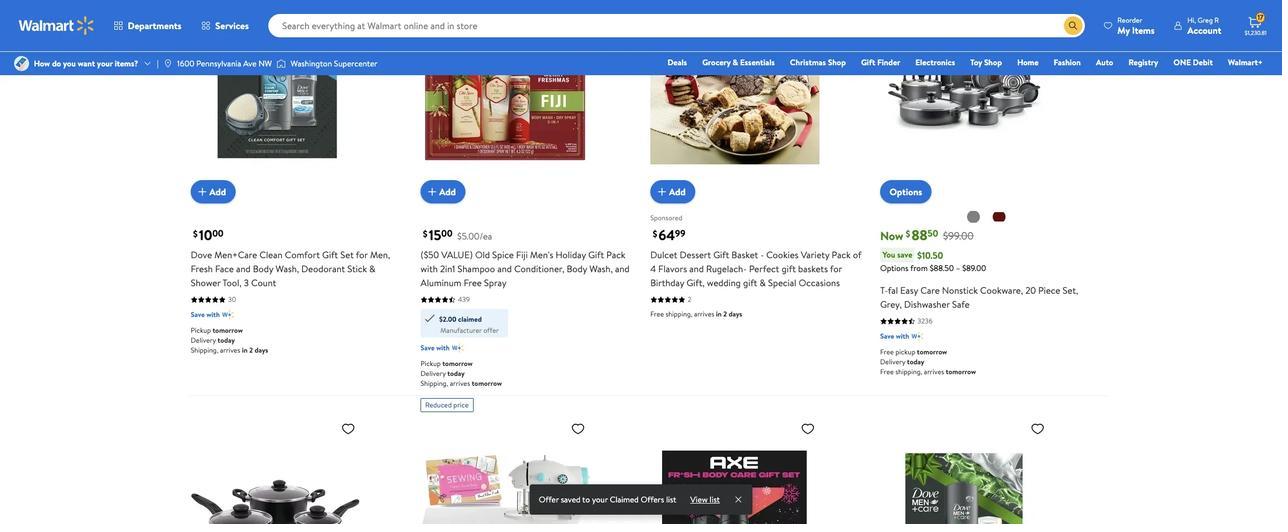 Task type: vqa. For each thing, say whether or not it's contained in the screenshot.
Body within dove men+care clean comfort gift set for men, fresh face and body wash, deodorant stick & shower tool, 3 count
yes



Task type: describe. For each thing, give the bounding box(es) containing it.
body inside "dove men+care clean comfort gift set for men, fresh face and body wash, deodorant stick & shower tool, 3 count"
[[253, 263, 273, 275]]

add to favorites list, dove men+care extra fresh gift set for men, face & body wash, deodorant stick & shower tool, fresh, 3 count image
[[1031, 422, 1045, 436]]

gift finder link
[[856, 56, 906, 69]]

($50
[[421, 249, 439, 261]]

walmart plus image
[[452, 343, 464, 354]]

gift finder
[[861, 57, 900, 68]]

electronics
[[916, 57, 955, 68]]

free pickup tomorrow delivery today free shipping, arrives tomorrow
[[880, 347, 976, 377]]

add to cart image
[[425, 185, 439, 199]]

with left walmart plus icon
[[436, 343, 450, 353]]

options inside "you save $10.50 options from $88.50 – $89.00"
[[880, 263, 909, 274]]

conditioner,
[[514, 263, 564, 275]]

red image
[[992, 210, 1006, 224]]

sponsored
[[650, 213, 683, 223]]

services
[[215, 19, 249, 32]]

1600 pennsylvania ave nw
[[177, 58, 272, 69]]

$5.00/ea
[[457, 230, 492, 243]]

shipping, for pickup tomorrow delivery today shipping, arrives tomorrow
[[421, 379, 448, 389]]

view
[[690, 494, 708, 506]]

nonstick
[[942, 284, 978, 297]]

in inside 'pickup tomorrow delivery today shipping, arrives in 2 days'
[[242, 345, 248, 355]]

perfect
[[749, 263, 779, 275]]

gift inside "dove men+care clean comfort gift set for men, fresh face and body wash, deodorant stick & shower tool, 3 count"
[[322, 249, 338, 261]]

finder
[[877, 57, 900, 68]]

cookware,
[[980, 284, 1023, 297]]

tomorrow inside 'pickup tomorrow delivery today shipping, arrives in 2 days'
[[213, 326, 243, 336]]

$ for 64
[[653, 228, 657, 241]]

shower
[[191, 277, 221, 289]]

men,
[[370, 249, 390, 261]]

gray image
[[967, 210, 981, 224]]

dove men+care clean comfort gift set for men, fresh face and body wash, deodorant stick & shower tool, 3 count image
[[191, 0, 360, 194]]

and inside dulcet dessert gift basket -  cookies variety pack of 4 flavors and rugelach- perfect gift baskets for birthday gift, wedding gift & special occasions
[[689, 263, 704, 275]]

and inside "dove men+care clean comfort gift set for men, fresh face and body wash, deodorant stick & shower tool, 3 count"
[[236, 263, 251, 275]]

 image for washington supercenter
[[277, 58, 286, 69]]

add to favorites list, axe dark temptation holiday gift pack for men includes dark chocolate scented body spray, antiperspirant stick, & body wash, 3 count image
[[801, 422, 815, 436]]

1600
[[177, 58, 194, 69]]

departments
[[128, 19, 181, 32]]

dulcet dessert gift basket -  cookies variety pack of 4 flavors and rugelach- perfect gift baskets for birthday gift, wedding gift & special occasions image
[[650, 0, 820, 194]]

deals link
[[662, 56, 692, 69]]

 image for how do you want your items?
[[14, 56, 29, 71]]

men's
[[530, 249, 553, 261]]

shop for toy shop
[[984, 57, 1002, 68]]

today inside free pickup tomorrow delivery today free shipping, arrives tomorrow
[[907, 357, 924, 367]]

fresh
[[191, 263, 213, 275]]

one
[[1174, 57, 1191, 68]]

manufacturer offer
[[440, 326, 499, 336]]

$2.00
[[439, 315, 456, 324]]

2in1
[[440, 263, 455, 275]]

holiday
[[556, 249, 586, 261]]

pickup for pickup tomorrow delivery today shipping, arrives in 2 days
[[191, 326, 211, 336]]

0 vertical spatial days
[[729, 309, 742, 319]]

account
[[1188, 24, 1222, 36]]

t-
[[880, 284, 888, 297]]

50
[[928, 227, 938, 240]]

delivery for pickup tomorrow delivery today shipping, arrives in 2 days
[[191, 336, 216, 345]]

add button for 10
[[191, 180, 235, 204]]

departments button
[[104, 12, 191, 40]]

arrives down gift, on the bottom right
[[694, 309, 714, 319]]

now $ 88 50 $99.00
[[880, 225, 974, 245]]

set
[[340, 249, 354, 261]]

view list
[[690, 494, 720, 506]]

walmart image
[[19, 16, 95, 35]]

claimed
[[458, 315, 482, 324]]

wedding
[[707, 277, 741, 289]]

deals
[[668, 57, 687, 68]]

17
[[1258, 12, 1264, 22]]

add for $5.00/ea
[[439, 186, 456, 198]]

pack inside dulcet dessert gift basket -  cookies variety pack of 4 flavors and rugelach- perfect gift baskets for birthday gift, wedding gift & special occasions
[[832, 249, 851, 261]]

today for tomorrow
[[447, 369, 465, 379]]

piece
[[1038, 284, 1061, 297]]

$99.00
[[943, 229, 974, 243]]

manufacturer
[[440, 326, 482, 336]]

ave
[[243, 58, 257, 69]]

do
[[52, 58, 61, 69]]

items?
[[115, 58, 138, 69]]

my
[[1118, 24, 1130, 36]]

offer
[[539, 494, 559, 506]]

essentials
[[740, 57, 775, 68]]

search icon image
[[1069, 21, 1078, 30]]

0 vertical spatial in
[[716, 309, 722, 319]]

save for the top walmart plus image
[[191, 310, 205, 320]]

home link
[[1012, 56, 1044, 69]]

0 vertical spatial gift
[[782, 263, 796, 275]]

clean
[[259, 249, 283, 261]]

birthday
[[650, 277, 684, 289]]

basket
[[732, 249, 758, 261]]

0 vertical spatial shipping,
[[666, 309, 693, 319]]

3236
[[918, 316, 933, 326]]

close image
[[734, 495, 743, 504]]

registry link
[[1123, 56, 1164, 69]]

add to favorites list, mainstays 7 piece nonstick  cookware set, black image
[[341, 422, 355, 436]]

1 vertical spatial gift
[[743, 277, 757, 289]]

add to cart image for dove men+care clean comfort gift set for men, fresh face and body wash, deodorant stick & shower tool, 3 count image
[[195, 185, 209, 199]]

you save $10.50 options from $88.50 – $89.00
[[880, 249, 986, 274]]

safe
[[952, 298, 970, 311]]

arrives inside pickup tomorrow delivery today shipping, arrives tomorrow
[[450, 379, 470, 389]]

baskets
[[798, 263, 828, 275]]

with up the pickup on the bottom of page
[[896, 331, 909, 341]]

pack inside $ 15 00 $5.00/ea ($50 value) old spice fiji men's holiday gift pack with 2in1 shampoo and conditioner, body wash,  and aluminum free spray
[[606, 249, 625, 261]]

3 add button from the left
[[650, 180, 695, 204]]

comfort
[[285, 249, 320, 261]]

you
[[63, 58, 76, 69]]

99
[[675, 227, 685, 240]]

toy shop
[[970, 57, 1002, 68]]

2 inside 'pickup tomorrow delivery today shipping, arrives in 2 days'
[[249, 345, 253, 355]]

grocery
[[702, 57, 731, 68]]

$ for 10
[[193, 228, 198, 241]]

$10.50
[[917, 249, 943, 262]]

rugelach-
[[706, 263, 747, 275]]

one debit link
[[1168, 56, 1218, 69]]

–
[[956, 263, 960, 274]]

mainstays 7 piece nonstick  cookware set, black image
[[191, 417, 360, 524]]

supercenter
[[334, 58, 378, 69]]

cookies
[[766, 249, 799, 261]]

christmas shop
[[790, 57, 846, 68]]

fal
[[888, 284, 898, 297]]

greg
[[1198, 15, 1213, 25]]

grocery & essentials
[[702, 57, 775, 68]]

& inside grocery & essentials link
[[733, 57, 738, 68]]

grocery & essentials link
[[697, 56, 780, 69]]

old
[[475, 249, 490, 261]]

services button
[[191, 12, 259, 40]]

offers
[[641, 494, 664, 506]]

nw
[[259, 58, 272, 69]]

reorder my items
[[1118, 15, 1155, 36]]

add button for $5.00/ea
[[421, 180, 465, 204]]

with inside $ 15 00 $5.00/ea ($50 value) old spice fiji men's holiday gift pack with 2in1 shampoo and conditioner, body wash,  and aluminum free spray
[[421, 263, 438, 275]]

tool,
[[223, 277, 242, 289]]

shop for christmas shop
[[828, 57, 846, 68]]

for inside "dove men+care clean comfort gift set for men, fresh face and body wash, deodorant stick & shower tool, 3 count"
[[356, 249, 368, 261]]

$ inside now $ 88 50 $99.00
[[906, 228, 911, 241]]

toy
[[970, 57, 982, 68]]

count
[[251, 277, 276, 289]]

wash, inside "dove men+care clean comfort gift set for men, fresh face and body wash, deodorant stick & shower tool, 3 count"
[[276, 263, 299, 275]]

variety
[[801, 249, 830, 261]]

offer saved to your claimed offers list
[[539, 494, 676, 506]]

today for in 2 days
[[218, 336, 235, 345]]

pickup
[[896, 347, 915, 357]]



Task type: locate. For each thing, give the bounding box(es) containing it.
0 horizontal spatial add to cart image
[[195, 185, 209, 199]]

fashion
[[1054, 57, 1081, 68]]

gift
[[861, 57, 875, 68], [322, 249, 338, 261], [588, 249, 604, 261], [713, 249, 729, 261]]

pickup for pickup tomorrow delivery today shipping, arrives tomorrow
[[421, 359, 441, 369]]

add button up $ 10 00
[[191, 180, 235, 204]]

fashion link
[[1049, 56, 1086, 69]]

now
[[880, 228, 904, 244]]

1 vertical spatial options
[[880, 263, 909, 274]]

arrives down '3236'
[[924, 367, 944, 377]]

shop right christmas
[[828, 57, 846, 68]]

3 and from the left
[[615, 263, 630, 275]]

shampoo
[[458, 263, 495, 275]]

flavors
[[658, 263, 687, 275]]

list right 'offers'
[[666, 494, 676, 506]]

dishwasher
[[904, 298, 950, 311]]

save down shower
[[191, 310, 205, 320]]

0 vertical spatial pickup
[[191, 326, 211, 336]]

walmart plus image down 30
[[222, 309, 234, 321]]

1 horizontal spatial 2
[[688, 295, 692, 305]]

1 horizontal spatial today
[[447, 369, 465, 379]]

you
[[883, 249, 895, 261]]

1 shop from the left
[[828, 57, 846, 68]]

wash, down comfort
[[276, 263, 299, 275]]

today down 30
[[218, 336, 235, 345]]

pack
[[606, 249, 625, 261], [832, 249, 851, 261]]

pickup tomorrow delivery today shipping, arrives in 2 days
[[191, 326, 268, 355]]

0 horizontal spatial shop
[[828, 57, 846, 68]]

$ left 64
[[653, 228, 657, 241]]

1 horizontal spatial  image
[[277, 58, 286, 69]]

free inside $ 15 00 $5.00/ea ($50 value) old spice fiji men's holiday gift pack with 2in1 shampoo and conditioner, body wash,  and aluminum free spray
[[464, 277, 482, 289]]

0 horizontal spatial  image
[[14, 56, 29, 71]]

2 horizontal spatial today
[[907, 357, 924, 367]]

hi,
[[1188, 15, 1196, 25]]

2 add from the left
[[439, 186, 456, 198]]

2 vertical spatial save with
[[421, 343, 450, 353]]

 image
[[14, 56, 29, 71], [277, 58, 286, 69]]

of
[[853, 249, 862, 261]]

0 horizontal spatial 2
[[249, 345, 253, 355]]

add
[[209, 186, 226, 198], [439, 186, 456, 198], [669, 186, 686, 198]]

shipping, down the pickup on the bottom of page
[[896, 367, 922, 377]]

$ inside $ 15 00 $5.00/ea ($50 value) old spice fiji men's holiday gift pack with 2in1 shampoo and conditioner, body wash,  and aluminum free spray
[[423, 228, 428, 241]]

1 horizontal spatial for
[[830, 263, 842, 275]]

shipping, for pickup tomorrow delivery today shipping, arrives in 2 days
[[191, 345, 218, 355]]

0 horizontal spatial walmart plus image
[[222, 309, 234, 321]]

64
[[659, 225, 675, 245]]

aluminum
[[421, 277, 462, 289]]

0 horizontal spatial gift
[[743, 277, 757, 289]]

add button up 15
[[421, 180, 465, 204]]

3 add from the left
[[669, 186, 686, 198]]

debit
[[1193, 57, 1213, 68]]

dove
[[191, 249, 212, 261]]

4 and from the left
[[689, 263, 704, 275]]

& inside dulcet dessert gift basket -  cookies variety pack of 4 flavors and rugelach- perfect gift baskets for birthday gift, wedding gift & special occasions
[[760, 277, 766, 289]]

2 vertical spatial delivery
[[421, 369, 446, 379]]

0 horizontal spatial save with
[[191, 310, 220, 320]]

0 horizontal spatial pickup
[[191, 326, 211, 336]]

1 pack from the left
[[606, 249, 625, 261]]

2 horizontal spatial save with
[[880, 331, 909, 341]]

your right to
[[592, 494, 608, 506]]

to
[[582, 494, 590, 506]]

walmart plus image down '3236'
[[912, 331, 923, 343]]

fiji
[[516, 249, 528, 261]]

men+care
[[214, 249, 257, 261]]

1 vertical spatial in
[[242, 345, 248, 355]]

save with for right walmart plus image
[[880, 331, 909, 341]]

shipping, inside pickup tomorrow delivery today shipping, arrives tomorrow
[[421, 379, 448, 389]]

88
[[912, 225, 928, 245]]

shipping, inside 'pickup tomorrow delivery today shipping, arrives in 2 days'
[[191, 345, 218, 355]]

2 horizontal spatial 2
[[723, 309, 727, 319]]

$ left 10 at the left of the page
[[193, 228, 198, 241]]

1 horizontal spatial add
[[439, 186, 456, 198]]

delivery up reduced on the left of page
[[421, 369, 446, 379]]

0 vertical spatial save
[[191, 310, 205, 320]]

1 and from the left
[[236, 263, 251, 275]]

walmart plus image
[[222, 309, 234, 321], [912, 331, 923, 343]]

save with for walmart plus icon
[[421, 343, 450, 353]]

1 add button from the left
[[191, 180, 235, 204]]

gift right holiday
[[588, 249, 604, 261]]

0 horizontal spatial pack
[[606, 249, 625, 261]]

and up 3
[[236, 263, 251, 275]]

and up gift, on the bottom right
[[689, 263, 704, 275]]

Walmart Site-Wide search field
[[268, 14, 1085, 37]]

1 horizontal spatial walmart plus image
[[912, 331, 923, 343]]

0 horizontal spatial list
[[666, 494, 676, 506]]

0 vertical spatial for
[[356, 249, 368, 261]]

$ left 15
[[423, 228, 428, 241]]

save with for the top walmart plus image
[[191, 310, 220, 320]]

care
[[921, 284, 940, 297]]

today inside 'pickup tomorrow delivery today shipping, arrives in 2 days'
[[218, 336, 235, 345]]

walmart+ link
[[1223, 56, 1268, 69]]

claimed
[[610, 494, 639, 506]]

1 horizontal spatial &
[[733, 57, 738, 68]]

1 vertical spatial &
[[369, 263, 376, 275]]

save for walmart plus icon
[[421, 343, 435, 353]]

-
[[761, 249, 764, 261]]

virtu mini portable sewing machine kit for beginner (122 piece) image
[[421, 417, 590, 524]]

1 vertical spatial pickup
[[421, 359, 441, 369]]

list inside button
[[710, 494, 720, 506]]

view list button
[[686, 485, 725, 515]]

2 pack from the left
[[832, 249, 851, 261]]

save down grey,
[[880, 331, 894, 341]]

and down spice
[[497, 263, 512, 275]]

$ for 15
[[423, 228, 428, 241]]

1 horizontal spatial add to cart image
[[655, 185, 669, 199]]

reduced price
[[425, 400, 469, 410]]

for up occasions
[[830, 263, 842, 275]]

1 body from the left
[[253, 263, 273, 275]]

0 horizontal spatial save
[[191, 310, 205, 320]]

set,
[[1063, 284, 1078, 297]]

add up 15
[[439, 186, 456, 198]]

0 vertical spatial delivery
[[191, 336, 216, 345]]

add to cart image for the dulcet dessert gift basket -  cookies variety pack of 4 flavors and rugelach- perfect gift baskets for birthday gift, wedding gift & special occasions image
[[655, 185, 669, 199]]

$2.00 claimed
[[439, 315, 482, 324]]

0 horizontal spatial today
[[218, 336, 235, 345]]

0 horizontal spatial your
[[97, 58, 113, 69]]

2 vertical spatial today
[[447, 369, 465, 379]]

& inside "dove men+care clean comfort gift set for men, fresh face and body wash, deodorant stick & shower tool, 3 count"
[[369, 263, 376, 275]]

0 vertical spatial walmart plus image
[[222, 309, 234, 321]]

with
[[421, 263, 438, 275], [206, 310, 220, 320], [896, 331, 909, 341], [436, 343, 450, 353]]

days inside 'pickup tomorrow delivery today shipping, arrives in 2 days'
[[255, 345, 268, 355]]

0 horizontal spatial 00
[[212, 227, 224, 240]]

delivery
[[191, 336, 216, 345], [880, 357, 906, 367], [421, 369, 446, 379]]

0 horizontal spatial &
[[369, 263, 376, 275]]

axe dark temptation holiday gift pack for men includes dark chocolate scented body spray, antiperspirant stick, & body wash, 3 count image
[[650, 417, 820, 524]]

1 horizontal spatial pickup
[[421, 359, 441, 369]]

0 horizontal spatial add button
[[191, 180, 235, 204]]

delivery down grey,
[[880, 357, 906, 367]]

dulcet
[[650, 249, 678, 261]]

1 wash, from the left
[[276, 263, 299, 275]]

2 add button from the left
[[421, 180, 465, 204]]

gift up "deodorant"
[[322, 249, 338, 261]]

shipping, down birthday
[[666, 309, 693, 319]]

t-fal easy care nonstick cookware, 20 piece set, grey, dishwasher safe image
[[880, 0, 1049, 194]]

1 horizontal spatial shipping,
[[896, 367, 922, 377]]

0 horizontal spatial wash,
[[276, 263, 299, 275]]

add to favorites list, virtu mini portable sewing machine kit for beginner (122 piece) image
[[571, 422, 585, 436]]

delivery for pickup tomorrow delivery today shipping, arrives tomorrow
[[421, 369, 446, 379]]

0 horizontal spatial shipping,
[[191, 345, 218, 355]]

save
[[191, 310, 205, 320], [880, 331, 894, 341], [421, 343, 435, 353]]

save with up the pickup on the bottom of page
[[880, 331, 909, 341]]

2 add to cart image from the left
[[655, 185, 669, 199]]

& down perfect
[[760, 277, 766, 289]]

1 vertical spatial save with
[[880, 331, 909, 341]]

00 up value)
[[441, 227, 453, 240]]

1 horizontal spatial 00
[[441, 227, 453, 240]]

439
[[458, 295, 470, 305]]

$ inside $ 10 00
[[193, 228, 198, 241]]

1 horizontal spatial pack
[[832, 249, 851, 261]]

from
[[910, 263, 928, 274]]

price
[[453, 400, 469, 410]]

dulcet dessert gift basket -  cookies variety pack of 4 flavors and rugelach- perfect gift baskets for birthday gift, wedding gift & special occasions
[[650, 249, 862, 289]]

1 horizontal spatial wash,
[[589, 263, 613, 275]]

arrives up 'price'
[[450, 379, 470, 389]]

options link
[[880, 180, 932, 204]]

0 horizontal spatial days
[[255, 345, 268, 355]]

1 vertical spatial save
[[880, 331, 894, 341]]

gift inside dulcet dessert gift basket -  cookies variety pack of 4 flavors and rugelach- perfect gift baskets for birthday gift, wedding gift & special occasions
[[713, 249, 729, 261]]

2 horizontal spatial save
[[880, 331, 894, 341]]

save with left walmart plus icon
[[421, 343, 450, 353]]

0 horizontal spatial shipping,
[[666, 309, 693, 319]]

1 horizontal spatial gift
[[782, 263, 796, 275]]

auto link
[[1091, 56, 1119, 69]]

0 horizontal spatial body
[[253, 263, 273, 275]]

2 and from the left
[[497, 263, 512, 275]]

today
[[218, 336, 235, 345], [907, 357, 924, 367], [447, 369, 465, 379]]

t-fal easy care nonstick cookware, 20 piece set, grey, dishwasher safe
[[880, 284, 1078, 311]]

free
[[464, 277, 482, 289], [650, 309, 664, 319], [880, 347, 894, 357], [880, 367, 894, 377]]

1 horizontal spatial save
[[421, 343, 435, 353]]

add for 10
[[209, 186, 226, 198]]

for up 'stick'
[[356, 249, 368, 261]]

$ 64 99
[[653, 225, 685, 245]]

hi, greg r account
[[1188, 15, 1222, 36]]

00 inside $ 15 00 $5.00/ea ($50 value) old spice fiji men's holiday gift pack with 2in1 shampoo and conditioner, body wash,  and aluminum free spray
[[441, 227, 453, 240]]

one debit
[[1174, 57, 1213, 68]]

1 vertical spatial walmart plus image
[[912, 331, 923, 343]]

add to cart image up sponsored
[[655, 185, 669, 199]]

1 horizontal spatial delivery
[[421, 369, 446, 379]]

1 horizontal spatial body
[[567, 263, 587, 275]]

0 vertical spatial &
[[733, 57, 738, 68]]

gift down cookies
[[782, 263, 796, 275]]

gift down perfect
[[743, 277, 757, 289]]

2 00 from the left
[[441, 227, 453, 240]]

3 $ from the left
[[653, 228, 657, 241]]

delivery inside 'pickup tomorrow delivery today shipping, arrives in 2 days'
[[191, 336, 216, 345]]

1 $ from the left
[[193, 228, 198, 241]]

pickup up reduced on the left of page
[[421, 359, 441, 369]]

00 for 10
[[212, 227, 224, 240]]

and left 4 at the bottom
[[615, 263, 630, 275]]

($50 value) old spice fiji men's holiday gift pack with 2in1 shampoo and conditioner, body wash,  and aluminum free spray image
[[421, 0, 590, 194]]

00
[[212, 227, 224, 240], [441, 227, 453, 240]]

2 vertical spatial save
[[421, 343, 435, 353]]

1 horizontal spatial your
[[592, 494, 608, 506]]

auto
[[1096, 57, 1114, 68]]

$1,230.81
[[1245, 29, 1267, 37]]

in
[[716, 309, 722, 319], [242, 345, 248, 355]]

2 vertical spatial &
[[760, 277, 766, 289]]

pickup inside pickup tomorrow delivery today shipping, arrives tomorrow
[[421, 359, 441, 369]]

2 shop from the left
[[984, 57, 1002, 68]]

pickup inside 'pickup tomorrow delivery today shipping, arrives in 2 days'
[[191, 326, 211, 336]]

2 wash, from the left
[[589, 263, 613, 275]]

gift up rugelach-
[[713, 249, 729, 261]]

1 add from the left
[[209, 186, 226, 198]]

gift inside $ 15 00 $5.00/ea ($50 value) old spice fiji men's holiday gift pack with 2in1 shampoo and conditioner, body wash,  and aluminum free spray
[[588, 249, 604, 261]]

your right want
[[97, 58, 113, 69]]

0 horizontal spatial for
[[356, 249, 368, 261]]

00 inside $ 10 00
[[212, 227, 224, 240]]

0 horizontal spatial delivery
[[191, 336, 216, 345]]

1 horizontal spatial save with
[[421, 343, 450, 353]]

shop right toy
[[984, 57, 1002, 68]]

2 horizontal spatial delivery
[[880, 357, 906, 367]]

with up 'pickup tomorrow delivery today shipping, arrives in 2 days'
[[206, 310, 220, 320]]

body
[[253, 263, 273, 275], [567, 263, 587, 275]]

0 vertical spatial today
[[218, 336, 235, 345]]

1 vertical spatial 2
[[723, 309, 727, 319]]

2 vertical spatial 2
[[249, 345, 253, 355]]

& right grocery
[[733, 57, 738, 68]]

1 horizontal spatial shop
[[984, 57, 1002, 68]]

00 for 15
[[441, 227, 453, 240]]

1 vertical spatial delivery
[[880, 357, 906, 367]]

save left walmart plus icon
[[421, 343, 435, 353]]

options
[[890, 186, 922, 198], [880, 263, 909, 274]]

gift left finder
[[861, 57, 875, 68]]

value)
[[441, 249, 473, 261]]

arrives inside free pickup tomorrow delivery today free shipping, arrives tomorrow
[[924, 367, 944, 377]]

washington supercenter
[[291, 58, 378, 69]]

delivery inside free pickup tomorrow delivery today free shipping, arrives tomorrow
[[880, 357, 906, 367]]

options down you
[[880, 263, 909, 274]]

1 vertical spatial shipping,
[[421, 379, 448, 389]]

delivery down shower
[[191, 336, 216, 345]]

pickup down shower
[[191, 326, 211, 336]]

body up count
[[253, 263, 273, 275]]

1 add to cart image from the left
[[195, 185, 209, 199]]

pack left of
[[832, 249, 851, 261]]

electronics link
[[910, 56, 961, 69]]

body inside $ 15 00 $5.00/ea ($50 value) old spice fiji men's holiday gift pack with 2in1 shampoo and conditioner, body wash,  and aluminum free spray
[[567, 263, 587, 275]]

pack right holiday
[[606, 249, 625, 261]]

delivery inside pickup tomorrow delivery today shipping, arrives tomorrow
[[421, 369, 446, 379]]

save with down shower
[[191, 310, 220, 320]]

0 vertical spatial save with
[[191, 310, 220, 320]]

tomorrow
[[213, 326, 243, 336], [917, 347, 947, 357], [442, 359, 473, 369], [946, 367, 976, 377], [472, 379, 502, 389]]

0 vertical spatial your
[[97, 58, 113, 69]]

add up $ 10 00
[[209, 186, 226, 198]]

options up 88
[[890, 186, 922, 198]]

today down walmart plus icon
[[447, 369, 465, 379]]

2 horizontal spatial add
[[669, 186, 686, 198]]

add up sponsored
[[669, 186, 686, 198]]

1 horizontal spatial add button
[[421, 180, 465, 204]]

body down holiday
[[567, 263, 587, 275]]

1 vertical spatial for
[[830, 263, 842, 275]]

save for right walmart plus image
[[880, 331, 894, 341]]

 image left the how
[[14, 56, 29, 71]]

2 body from the left
[[567, 263, 587, 275]]

toy shop link
[[965, 56, 1007, 69]]

with down ($50
[[421, 263, 438, 275]]

arrives inside 'pickup tomorrow delivery today shipping, arrives in 2 days'
[[220, 345, 240, 355]]

0 horizontal spatial in
[[242, 345, 248, 355]]

pennsylvania
[[196, 58, 241, 69]]

1 horizontal spatial shipping,
[[421, 379, 448, 389]]

gift,
[[687, 277, 705, 289]]

save
[[897, 249, 913, 261]]

4 $ from the left
[[906, 228, 911, 241]]

pickup tomorrow delivery today shipping, arrives tomorrow
[[421, 359, 502, 389]]

arrives down 30
[[220, 345, 240, 355]]

2 horizontal spatial &
[[760, 277, 766, 289]]

today inside pickup tomorrow delivery today shipping, arrives tomorrow
[[447, 369, 465, 379]]

dove men+care extra fresh gift set for men, face & body wash, deodorant stick & shower tool, fresh, 3 count image
[[880, 417, 1049, 524]]

for inside dulcet dessert gift basket -  cookies variety pack of 4 flavors and rugelach- perfect gift baskets for birthday gift, wedding gift & special occasions
[[830, 263, 842, 275]]

1 horizontal spatial days
[[729, 309, 742, 319]]

2
[[688, 295, 692, 305], [723, 309, 727, 319], [249, 345, 253, 355]]

0 vertical spatial shipping,
[[191, 345, 218, 355]]

christmas shop link
[[785, 56, 851, 69]]

add button up sponsored
[[650, 180, 695, 204]]

how do you want your items?
[[34, 58, 138, 69]]

wash, inside $ 15 00 $5.00/ea ($50 value) old spice fiji men's holiday gift pack with 2in1 shampoo and conditioner, body wash,  and aluminum free spray
[[589, 263, 613, 275]]

1 00 from the left
[[212, 227, 224, 240]]

1 horizontal spatial in
[[716, 309, 722, 319]]

 image
[[163, 59, 173, 68]]

 image right "nw"
[[277, 58, 286, 69]]

2 $ from the left
[[423, 228, 428, 241]]

wash, left 4 at the bottom
[[589, 263, 613, 275]]

00 up men+care
[[212, 227, 224, 240]]

1 vertical spatial your
[[592, 494, 608, 506]]

0 horizontal spatial add
[[209, 186, 226, 198]]

$ inside $ 64 99
[[653, 228, 657, 241]]

Search search field
[[268, 14, 1085, 37]]

$ left 88
[[906, 228, 911, 241]]

0 vertical spatial 2
[[688, 295, 692, 305]]

list right view
[[710, 494, 720, 506]]

reorder
[[1118, 15, 1142, 25]]

30
[[228, 295, 236, 305]]

today down '3236'
[[907, 357, 924, 367]]

1 vertical spatial shipping,
[[896, 367, 922, 377]]

1 vertical spatial today
[[907, 357, 924, 367]]

1 horizontal spatial list
[[710, 494, 720, 506]]

& right 'stick'
[[369, 263, 376, 275]]

shipping, inside free pickup tomorrow delivery today free shipping, arrives tomorrow
[[896, 367, 922, 377]]

add to cart image
[[195, 185, 209, 199], [655, 185, 669, 199]]

1 vertical spatial days
[[255, 345, 268, 355]]

wash,
[[276, 263, 299, 275], [589, 263, 613, 275]]

add to cart image up 10 at the left of the page
[[195, 185, 209, 199]]

$88.50
[[930, 263, 954, 274]]

2 horizontal spatial add button
[[650, 180, 695, 204]]

0 vertical spatial options
[[890, 186, 922, 198]]

shipping,
[[191, 345, 218, 355], [421, 379, 448, 389]]

15
[[429, 225, 441, 245]]



